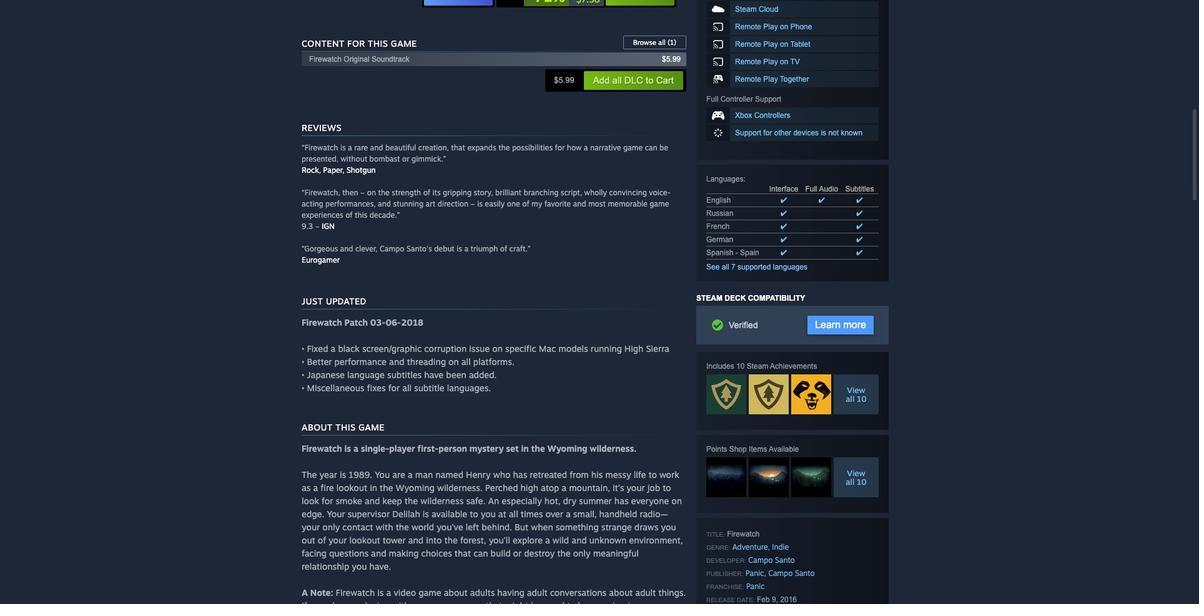 Task type: vqa. For each thing, say whether or not it's contained in the screenshot.
the matching
no



Task type: locate. For each thing, give the bounding box(es) containing it.
0 vertical spatial support
[[756, 95, 782, 104]]

when
[[531, 522, 554, 533]]

the right the set
[[532, 444, 545, 454]]

0 vertical spatial with
[[376, 522, 393, 533]]

soundtrack
[[372, 55, 410, 64]]

safe.
[[466, 496, 486, 507]]

beautiful
[[386, 143, 416, 152]]

view right the life and times of raccoon carter "image"
[[848, 386, 866, 396]]

remote inside "link"
[[736, 40, 762, 49]]

tablet
[[791, 40, 811, 49]]

can inside "firewatch is a rare and beautiful creation, that expands the possibilities for how a narrative game can be presented, without bombast or gimmick." rock, paper, shotgun
[[645, 143, 658, 152]]

with inside firewatch is a video game about adults having adult conversations about adult things. if you plan on playing with a younger gamer, that might be good to know going in.
[[392, 601, 410, 605]]

learn more link
[[808, 316, 874, 335]]

steam left the cloud
[[736, 5, 757, 14]]

with up tower at bottom
[[376, 522, 393, 533]]

out
[[302, 536, 316, 546]]

be
[[660, 143, 669, 152], [531, 601, 541, 605]]

0 vertical spatial or
[[402, 154, 410, 164]]

0 horizontal spatial wilderness.
[[437, 483, 483, 494]]

1 vertical spatial view
[[848, 469, 866, 479]]

, left indie link
[[768, 544, 771, 552]]

0 horizontal spatial –
[[315, 222, 320, 231]]

you down questions
[[352, 562, 367, 572]]

1 horizontal spatial about
[[610, 588, 633, 599]]

game up younger
[[419, 588, 442, 599]]

on left tablet
[[781, 40, 789, 49]]

1 horizontal spatial only
[[574, 549, 591, 559]]

full for full audio
[[806, 185, 818, 194]]

0 vertical spatial wyoming
[[548, 444, 588, 454]]

full left controller
[[707, 95, 719, 104]]

its
[[433, 188, 441, 197]]

1 vertical spatial has
[[615, 496, 629, 507]]

things.
[[659, 588, 687, 599]]

0 vertical spatial be
[[660, 143, 669, 152]]

• left better
[[302, 357, 305, 367]]

panic
[[746, 569, 765, 579], [747, 582, 765, 592]]

over
[[546, 509, 564, 520]]

1 horizontal spatial be
[[660, 143, 669, 152]]

0 horizontal spatial wyoming
[[396, 483, 435, 494]]

2 horizontal spatial –
[[471, 199, 475, 209]]

2 adult from the left
[[636, 588, 656, 599]]

the inside "firewatch, then – on the strength of its gripping story, brilliant branching script, wholly convincing voice- acting performances, and stunning art direction – is easily one of my favorite and most memorable game experiences of this decade." 9.3 – ign
[[378, 188, 390, 197]]

full left audio
[[806, 185, 818, 194]]

steam up "someone's out here." image
[[747, 362, 769, 371]]

"firewatch,
[[302, 188, 340, 197]]

of left craft."
[[500, 244, 508, 254]]

all inside the year is 1989. you are a man named henry who has retreated from his messy life to work as a fire lookout in the wyoming wilderness. perched high atop a mountain, it's your job to look for smoke and keep the wilderness safe. an especially hot, dry summer has everyone on edge. your supervisor delilah is available to you at all times over a small, handheld radio— your only contact with the world you've left behind. but when something strange draws you out of your lookout tower and into the forest, you'll explore a wild and unknown environment, facing questions and making choices that can build or destroy the only meaningful relationship you have.
[[509, 509, 519, 520]]

title: firewatch genre: adventure , indie developer: campo santo publisher: panic , campo santo franchise: panic release date:
[[707, 531, 815, 604]]

is up without
[[341, 143, 346, 152]]

firewatch is a single-player first-person mystery set in the wyoming wilderness.
[[302, 444, 637, 454]]

see
[[707, 263, 720, 272]]

1 horizontal spatial can
[[645, 143, 658, 152]]

• left the fixed
[[302, 344, 305, 354]]

one
[[507, 199, 521, 209]]

see all 7 supported languages link
[[707, 263, 808, 272]]

0 horizontal spatial this
[[336, 422, 356, 433]]

is right debut on the left
[[457, 244, 463, 254]]

his
[[592, 470, 603, 481]]

0 horizontal spatial be
[[531, 601, 541, 605]]

1 vertical spatial that
[[455, 549, 471, 559]]

you left at
[[481, 509, 496, 520]]

with inside the year is 1989. you are a man named henry who has retreated from his messy life to work as a fire lookout in the wyoming wilderness. perched high atop a mountain, it's your job to look for smoke and keep the wilderness safe. an especially hot, dry summer has everyone on edge. your supervisor delilah is available to you at all times over a small, handheld radio— your only contact with the world you've left behind. but when something strange draws you out of your lookout tower and into the forest, you'll explore a wild and unknown environment, facing questions and making choices that can build or destroy the only meaningful relationship you have.
[[376, 522, 393, 533]]

1 horizontal spatial this
[[368, 38, 388, 49]]

wilderness. down named
[[437, 483, 483, 494]]

date:
[[737, 597, 755, 604]]

play inside "link"
[[764, 40, 779, 49]]

for left how
[[555, 143, 565, 152]]

0 vertical spatial has
[[513, 470, 528, 481]]

1 horizontal spatial game
[[624, 143, 643, 152]]

craft."
[[510, 244, 531, 254]]

art
[[426, 199, 436, 209]]

strange
[[602, 522, 632, 533]]

your up questions
[[329, 536, 347, 546]]

$5.99
[[662, 55, 681, 64], [555, 76, 575, 85]]

might
[[505, 601, 529, 605]]

10 for achievements
[[857, 394, 867, 404]]

you up environment,
[[661, 522, 677, 533]]

about
[[444, 588, 468, 599], [610, 588, 633, 599]]

work
[[660, 470, 680, 481]]

0 vertical spatial this
[[368, 38, 388, 49]]

2 remote from the top
[[736, 40, 762, 49]]

1 view from the top
[[848, 386, 866, 396]]

1 vertical spatial 10
[[857, 394, 867, 404]]

on inside firewatch is a video game about adults having adult conversations about adult things. if you plan on playing with a younger gamer, that might be good to know going in.
[[347, 601, 358, 605]]

view for achievements
[[848, 386, 866, 396]]

remote up full controller support on the right top
[[736, 75, 762, 84]]

a inside '"gorgeous and clever, campo santo's debut is a triumph of craft." eurogamer'
[[465, 244, 469, 254]]

0 horizontal spatial only
[[323, 522, 340, 533]]

small,
[[574, 509, 597, 520]]

2 view from the top
[[848, 469, 866, 479]]

2 horizontal spatial game
[[650, 199, 670, 209]]

the right the expands
[[499, 143, 510, 152]]

miscellaneous
[[307, 383, 365, 394]]

1 vertical spatial full
[[806, 185, 818, 194]]

1 vertical spatial wyoming
[[396, 483, 435, 494]]

for down subtitles
[[389, 383, 400, 394]]

0 vertical spatial wilderness.
[[590, 444, 637, 454]]

remote for remote play on tablet
[[736, 40, 762, 49]]

draws
[[635, 522, 659, 533]]

0 vertical spatial that
[[451, 143, 466, 152]]

wilderness. up the messy
[[590, 444, 637, 454]]

relationship
[[302, 562, 350, 572]]

easily
[[485, 199, 505, 209]]

is left not
[[821, 129, 827, 137]]

a left triumph
[[465, 244, 469, 254]]

2 horizontal spatial your
[[627, 483, 645, 494]]

0 vertical spatial panic link
[[746, 569, 765, 579]]

on left phone
[[781, 22, 789, 31]]

and left clever,
[[340, 244, 353, 254]]

0 vertical spatial –
[[361, 188, 365, 197]]

3 remote from the top
[[736, 57, 762, 66]]

0 horizontal spatial or
[[402, 154, 410, 164]]

only
[[323, 522, 340, 533], [574, 549, 591, 559]]

1 horizontal spatial wyoming
[[548, 444, 588, 454]]

achievements
[[771, 362, 818, 371]]

this
[[368, 38, 388, 49], [336, 422, 356, 433]]

add
[[594, 75, 610, 86]]

steam for steam deck compatibility
[[697, 294, 723, 303]]

experiences
[[302, 211, 344, 220]]

wyoming up from
[[548, 444, 588, 454]]

firewatch down just
[[302, 317, 342, 328]]

10 right includes
[[737, 362, 745, 371]]

0 vertical spatial 10
[[737, 362, 745, 371]]

play for tablet
[[764, 40, 779, 49]]

0 horizontal spatial can
[[474, 549, 488, 559]]

to down conversations
[[567, 601, 576, 605]]

keep
[[383, 496, 402, 507]]

performances,
[[326, 199, 376, 209]]

1 horizontal spatial game
[[391, 38, 417, 49]]

game inside "firewatch, then – on the strength of its gripping story, brilliant branching script, wholly convincing voice- acting performances, and stunning art direction – is easily one of my favorite and most memorable game experiences of this decade." 9.3 – ign
[[650, 199, 670, 209]]

is up playing
[[378, 588, 384, 599]]

has down it's
[[615, 496, 629, 507]]

adventure
[[733, 543, 768, 552]]

game down voice-
[[650, 199, 670, 209]]

game right narrative
[[624, 143, 643, 152]]

remote play on phone
[[736, 22, 813, 31]]

0 horizontal spatial in
[[370, 483, 377, 494]]

–
[[361, 188, 365, 197], [471, 199, 475, 209], [315, 222, 320, 231]]

all right "add"
[[613, 75, 622, 86]]

0 horizontal spatial game
[[359, 422, 385, 433]]

1 vertical spatial game
[[650, 199, 670, 209]]

0 horizontal spatial $5.99
[[555, 76, 575, 85]]

or down the explore
[[513, 549, 522, 559]]

a right 'as'
[[313, 483, 318, 494]]

1 vertical spatial with
[[392, 601, 410, 605]]

mystery
[[470, 444, 504, 454]]

support down xbox
[[736, 129, 762, 137]]

panic link up date: in the bottom right of the page
[[747, 582, 765, 592]]

that down the adults
[[486, 601, 503, 605]]

a right the fixed
[[331, 344, 336, 354]]

1 horizontal spatial or
[[513, 549, 522, 559]]

lookout
[[337, 483, 368, 494], [350, 536, 380, 546]]

1 vertical spatial can
[[474, 549, 488, 559]]

job
[[648, 483, 661, 494]]

1 adult from the left
[[527, 588, 548, 599]]

and inside "firewatch is a rare and beautiful creation, that expands the possibilities for how a narrative game can be presented, without bombast or gimmick." rock, paper, shotgun
[[370, 143, 383, 152]]

branching
[[524, 188, 559, 197]]

is inside "firewatch, then – on the strength of its gripping story, brilliant branching script, wholly convincing voice- acting performances, and stunning art direction – is easily one of my favorite and most memorable game experiences of this decade." 9.3 – ign
[[478, 199, 483, 209]]

2 about from the left
[[610, 588, 633, 599]]

0 vertical spatial $5.99
[[662, 55, 681, 64]]

0 vertical spatial ,
[[768, 544, 771, 552]]

campo santo link down indie
[[769, 569, 815, 579]]

be left good
[[531, 601, 541, 605]]

the life and times of raccoon carter image
[[792, 375, 832, 415]]

1 play from the top
[[764, 22, 779, 31]]

lookout down the contact
[[350, 536, 380, 546]]

firewatch for firewatch is a video game about adults having adult conversations about adult things. if you plan on playing with a younger gamer, that might be good to know going in.
[[336, 588, 375, 599]]

or inside "firewatch is a rare and beautiful creation, that expands the possibilities for how a narrative game can be presented, without bombast or gimmick." rock, paper, shotgun
[[402, 154, 410, 164]]

languages
[[707, 175, 744, 184]]

campo right clever,
[[380, 244, 405, 254]]

1 horizontal spatial wilderness.
[[590, 444, 637, 454]]

2 play from the top
[[764, 40, 779, 49]]

– right 9.3
[[315, 222, 320, 231]]

for inside the year is 1989. you are a man named henry who has retreated from his messy life to work as a fire lookout in the wyoming wilderness. perched high atop a mountain, it's your job to look for smoke and keep the wilderness safe. an especially hot, dry summer has everyone on edge. your supervisor delilah is available to you at all times over a small, handheld radio— your only contact with the world you've left behind. but when something strange draws you out of your lookout tower and into the forest, you'll explore a wild and unknown environment, facing questions and making choices that can build or destroy the only meaningful relationship you have.
[[322, 496, 333, 507]]

1 about from the left
[[444, 588, 468, 599]]

1 vertical spatial wilderness.
[[437, 483, 483, 494]]

is down story,
[[478, 199, 483, 209]]

firewatch down content
[[309, 55, 342, 64]]

0 horizontal spatial full
[[707, 95, 719, 104]]

set
[[506, 444, 519, 454]]

that down forest,
[[455, 549, 471, 559]]

been
[[446, 370, 467, 381]]

1 horizontal spatial –
[[361, 188, 365, 197]]

on up the platforms.
[[493, 344, 503, 354]]

0 horizontal spatial adult
[[527, 588, 548, 599]]

0 vertical spatial can
[[645, 143, 658, 152]]

a down video
[[412, 601, 417, 605]]

0 vertical spatial steam
[[736, 5, 757, 14]]

that inside "firewatch is a rare and beautiful creation, that expands the possibilities for how a narrative game can be presented, without bombast or gimmick." rock, paper, shotgun
[[451, 143, 466, 152]]

xbox controllers link
[[707, 107, 879, 124]]

in right the set
[[522, 444, 529, 454]]

at
[[499, 509, 507, 520]]

available
[[432, 509, 468, 520]]

• fixed a black screen/graphic corruption issue on specific mac models running high sierra • better performance and threading on all platforms. • japanese language subtitles have been added. • miscellaneous fixes for all subtitle languages.
[[302, 344, 670, 394]]

spain
[[741, 249, 760, 257]]

0 vertical spatial in
[[522, 444, 529, 454]]

all inside add all dlc to cart link
[[613, 75, 622, 86]]

smoke
[[336, 496, 363, 507]]

santo's
[[407, 244, 432, 254]]

a note:
[[302, 588, 333, 599]]

1 vertical spatial your
[[302, 522, 320, 533]]

your down the "life"
[[627, 483, 645, 494]]

corruption
[[425, 344, 467, 354]]

game up single-
[[359, 422, 385, 433]]

panic link for publisher:
[[746, 569, 765, 579]]

1 vertical spatial santo
[[796, 569, 815, 579]]

panic down adventure
[[746, 569, 765, 579]]

1 vertical spatial in
[[370, 483, 377, 494]]

updated
[[326, 296, 367, 307]]

1 horizontal spatial full
[[806, 185, 818, 194]]

bombast
[[370, 154, 400, 164]]

on right then
[[367, 188, 376, 197]]

1 remote from the top
[[736, 22, 762, 31]]

firewatch up plan
[[336, 588, 375, 599]]

a right how
[[584, 143, 588, 152]]

$5.99 left "add"
[[555, 76, 575, 85]]

10 right the life and times of raccoon carter "image"
[[857, 394, 867, 404]]

steam left deck
[[697, 294, 723, 303]]

or inside the year is 1989. you are a man named henry who has retreated from his messy life to work as a fire lookout in the wyoming wilderness. perched high atop a mountain, it's your job to look for smoke and keep the wilderness safe. an especially hot, dry summer has everyone on edge. your supervisor delilah is available to you at all times over a small, handheld radio— your only contact with the world you've left behind. but when something strange draws you out of your lookout tower and into the forest, you'll explore a wild and unknown environment, facing questions and making choices that can build or destroy the only meaningful relationship you have.
[[513, 549, 522, 559]]

audio
[[820, 185, 839, 194]]

left
[[466, 522, 480, 533]]

remote up remote play on tv
[[736, 40, 762, 49]]

0 vertical spatial full
[[707, 95, 719, 104]]

you'll
[[489, 536, 511, 546]]

be inside firewatch is a video game about adults having adult conversations about adult things. if you plan on playing with a younger gamer, that might be good to know going in.
[[531, 601, 541, 605]]

remote up remote play together
[[736, 57, 762, 66]]

game
[[624, 143, 643, 152], [650, 199, 670, 209], [419, 588, 442, 599]]

known
[[841, 129, 863, 137]]

and up have.
[[371, 549, 387, 559]]

hot,
[[545, 496, 561, 507]]

0 vertical spatial game
[[624, 143, 643, 152]]

1 horizontal spatial has
[[615, 496, 629, 507]]

1 vertical spatial be
[[531, 601, 541, 605]]

facing
[[302, 549, 327, 559]]

all right firewatch: thorofare night image
[[846, 477, 855, 487]]

about up "gamer,"
[[444, 588, 468, 599]]

of left my
[[523, 199, 530, 209]]

creation,
[[419, 143, 449, 152]]

2 vertical spatial campo
[[769, 569, 793, 579]]

3 play from the top
[[764, 57, 779, 66]]

view all 10 for achievements
[[846, 386, 867, 404]]

1 vertical spatial $5.99
[[555, 76, 575, 85]]

full for full controller support
[[707, 95, 719, 104]]

1 vertical spatial ,
[[765, 570, 767, 579]]

0 vertical spatial view
[[848, 386, 866, 396]]

something
[[556, 522, 599, 533]]

2 vertical spatial 10
[[857, 477, 867, 487]]

campo down indie link
[[769, 569, 793, 579]]

to right the "life"
[[649, 470, 657, 481]]

1 vertical spatial panic link
[[747, 582, 765, 592]]

is right year on the left of page
[[340, 470, 346, 481]]

reviews
[[302, 122, 342, 133]]

4 remote from the top
[[736, 75, 762, 84]]

plan
[[327, 601, 345, 605]]

0 horizontal spatial about
[[444, 588, 468, 599]]

2018
[[401, 317, 424, 328]]

1 view all 10 from the top
[[846, 386, 867, 404]]

firewatch inside firewatch is a video game about adults having adult conversations about adult things. if you plan on playing with a younger gamer, that might be good to know going in.
[[336, 588, 375, 599]]

a inside • fixed a black screen/graphic corruption issue on specific mac models running high sierra • better performance and threading on all platforms. • japanese language subtitles have been added. • miscellaneous fixes for all subtitle languages.
[[331, 344, 336, 354]]

1 horizontal spatial your
[[329, 536, 347, 546]]

1 horizontal spatial adult
[[636, 588, 656, 599]]

firewatch: night tower image
[[707, 458, 747, 488]]

making
[[389, 549, 419, 559]]

1 vertical spatial steam
[[697, 294, 723, 303]]

on inside the year is 1989. you are a man named henry who has retreated from his messy life to work as a fire lookout in the wyoming wilderness. perched high atop a mountain, it's your job to look for smoke and keep the wilderness safe. an especially hot, dry summer has everyone on edge. your supervisor delilah is available to you at all times over a small, handheld radio— your only contact with the world you've left behind. but when something strange draws you out of your lookout tower and into the forest, you'll explore a wild and unknown environment, facing questions and making choices that can build or destroy the only meaningful relationship you have.
[[672, 496, 682, 507]]

atop
[[541, 483, 560, 494]]

1 vertical spatial view all 10
[[846, 469, 867, 487]]

game up soundtrack at the left
[[391, 38, 417, 49]]

panic up date: in the bottom right of the page
[[747, 582, 765, 592]]

be inside "firewatch is a rare and beautiful creation, that expands the possibilities for how a narrative game can be presented, without bombast or gimmick." rock, paper, shotgun
[[660, 143, 669, 152]]

1 vertical spatial game
[[359, 422, 385, 433]]

0 horizontal spatial has
[[513, 470, 528, 481]]

2 view all 10 from the top
[[846, 469, 867, 487]]

can
[[645, 143, 658, 152], [474, 549, 488, 559]]

play
[[764, 22, 779, 31], [764, 40, 779, 49], [764, 57, 779, 66], [764, 75, 779, 84]]

and up decade."
[[378, 199, 391, 209]]

controllers
[[755, 111, 791, 120]]

lookout up smoke on the left bottom of page
[[337, 483, 368, 494]]

of inside the year is 1989. you are a man named henry who has retreated from his messy life to work as a fire lookout in the wyoming wilderness. perched high atop a mountain, it's your job to look for smoke and keep the wilderness safe. an especially hot, dry summer has everyone on edge. your supervisor delilah is available to you at all times over a small, handheld radio— your only contact with the world you've left behind. but when something strange draws you out of your lookout tower and into the forest, you'll explore a wild and unknown environment, facing questions and making choices that can build or destroy the only meaningful relationship you have.
[[318, 536, 326, 546]]

2 vertical spatial game
[[419, 588, 442, 599]]

play up remote play together
[[764, 57, 779, 66]]

adult up good
[[527, 588, 548, 599]]

2 vertical spatial –
[[315, 222, 320, 231]]

wild
[[553, 536, 569, 546]]

and down the something
[[572, 536, 587, 546]]

0 vertical spatial campo santo link
[[749, 556, 795, 566]]

support for other devices is not known link
[[707, 125, 879, 141]]

on inside "firewatch, then – on the strength of its gripping story, brilliant branching script, wholly convincing voice- acting performances, and stunning art direction – is easily one of my favorite and most memorable game experiences of this decade." 9.3 – ign
[[367, 188, 376, 197]]

having
[[498, 588, 525, 599]]

4 • from the top
[[302, 383, 305, 394]]

0 horizontal spatial game
[[419, 588, 442, 599]]

firewatch is a video game about adults having adult conversations about adult things. if you plan on playing with a younger gamer, that might be good to know going in.
[[302, 588, 687, 605]]

play down remote play on phone
[[764, 40, 779, 49]]

view
[[848, 386, 866, 396], [848, 469, 866, 479]]

and inside '"gorgeous and clever, campo santo's debut is a triumph of craft." eurogamer'
[[340, 244, 353, 254]]

1 vertical spatial or
[[513, 549, 522, 559]]

add all dlc to cart
[[594, 75, 674, 86]]

steam
[[736, 5, 757, 14], [697, 294, 723, 303], [747, 362, 769, 371]]

1 vertical spatial –
[[471, 199, 475, 209]]

4 play from the top
[[764, 75, 779, 84]]

1 • from the top
[[302, 344, 305, 354]]

only down the your
[[323, 522, 340, 533]]

a left wild
[[546, 536, 550, 546]]

support
[[756, 95, 782, 104], [736, 129, 762, 137]]

0 vertical spatial campo
[[380, 244, 405, 254]]

0 vertical spatial view all 10
[[846, 386, 867, 404]]

play down remote play on tv
[[764, 75, 779, 84]]

2 vertical spatial steam
[[747, 362, 769, 371]]

is inside "firewatch is a rare and beautiful creation, that expands the possibilities for how a narrative game can be presented, without bombast or gimmick." rock, paper, shotgun
[[341, 143, 346, 152]]



Task type: describe. For each thing, give the bounding box(es) containing it.
browse
[[634, 38, 657, 47]]

your
[[327, 509, 345, 520]]

1 horizontal spatial in
[[522, 444, 529, 454]]

high
[[521, 483, 539, 494]]

the inside "firewatch is a rare and beautiful creation, that expands the possibilities for how a narrative game can be presented, without bombast or gimmick." rock, paper, shotgun
[[499, 143, 510, 152]]

a left the rare
[[348, 143, 352, 152]]

black
[[338, 344, 360, 354]]

behind.
[[482, 522, 512, 533]]

content for this game
[[302, 38, 417, 49]]

from
[[570, 470, 589, 481]]

genre:
[[707, 545, 731, 552]]

remote play together
[[736, 75, 810, 84]]

points shop items available
[[707, 446, 800, 454]]

0 vertical spatial santo
[[776, 556, 795, 566]]

can inside the year is 1989. you are a man named henry who has retreated from his messy life to work as a fire lookout in the wyoming wilderness. perched high atop a mountain, it's your job to look for smoke and keep the wilderness safe. an especially hot, dry summer has everyone on edge. your supervisor delilah is available to you at all times over a small, handheld radio— your only contact with the world you've left behind. but when something strange draws you out of your lookout tower and into the forest, you'll explore a wild and unknown environment, facing questions and making choices that can build or destroy the only meaningful relationship you have.
[[474, 549, 488, 559]]

life
[[634, 470, 647, 481]]

gimmick."
[[412, 154, 446, 164]]

person
[[439, 444, 468, 454]]

to inside firewatch is a video game about adults having adult conversations about adult things. if you plan on playing with a younger gamer, that might be good to know going in.
[[567, 601, 576, 605]]

eurogamer
[[302, 256, 340, 265]]

1 vertical spatial support
[[736, 129, 762, 137]]

panic link for franchise:
[[747, 582, 765, 592]]

"gorgeous and clever, campo santo's debut is a triumph of craft." eurogamer
[[302, 244, 531, 265]]

stunning
[[393, 199, 424, 209]]

cloud
[[759, 5, 779, 14]]

environment,
[[630, 536, 683, 546]]

firewatch for firewatch original soundtrack
[[309, 55, 342, 64]]

forest,
[[461, 536, 487, 546]]

and down script, on the left of page
[[573, 199, 587, 209]]

named
[[436, 470, 464, 481]]

1 vertical spatial campo santo link
[[769, 569, 815, 579]]

wilderness. inside the year is 1989. you are a man named henry who has retreated from his messy life to work as a fire lookout in the wyoming wilderness. perched high atop a mountain, it's your job to look for smoke and keep the wilderness safe. an especially hot, dry summer has everyone on edge. your supervisor delilah is available to you at all times over a small, handheld radio— your only contact with the world you've left behind. but when something strange draws you out of your lookout tower and into the forest, you'll explore a wild and unknown environment, facing questions and making choices that can build or destroy the only meaningful relationship you have.
[[437, 483, 483, 494]]

acting
[[302, 199, 324, 209]]

my
[[532, 199, 543, 209]]

build
[[491, 549, 511, 559]]

look
[[302, 496, 319, 507]]

going
[[603, 601, 626, 605]]

0 horizontal spatial ,
[[765, 570, 767, 579]]

fixed
[[307, 344, 328, 354]]

a right atop
[[562, 483, 567, 494]]

"gorgeous
[[302, 244, 338, 254]]

"good first day." image
[[707, 375, 747, 415]]

7
[[732, 263, 736, 272]]

of inside '"gorgeous and clever, campo santo's debut is a triumph of craft." eurogamer'
[[500, 244, 508, 254]]

firewatch: thorofare dawn image
[[749, 458, 789, 488]]

1 vertical spatial lookout
[[350, 536, 380, 546]]

for left other
[[764, 129, 773, 137]]

more
[[844, 320, 867, 331]]

favorite
[[545, 199, 571, 209]]

firewatch inside title: firewatch genre: adventure , indie developer: campo santo publisher: panic , campo santo franchise: panic release date:
[[728, 531, 760, 539]]

for
[[348, 38, 365, 49]]

man
[[415, 470, 433, 481]]

convincing
[[610, 188, 647, 197]]

is down about this game
[[345, 444, 351, 454]]

(1)
[[668, 38, 677, 47]]

play for phone
[[764, 22, 779, 31]]

have.
[[370, 562, 391, 572]]

and up 'supervisor'
[[365, 496, 380, 507]]

indie link
[[773, 543, 790, 552]]

-
[[736, 249, 739, 257]]

1 vertical spatial only
[[574, 549, 591, 559]]

the down you've at bottom
[[445, 536, 458, 546]]

"firewatch
[[302, 143, 338, 152]]

note:
[[311, 588, 333, 599]]

firewatch: thorofare night image
[[792, 458, 832, 488]]

all left (1) on the right of page
[[659, 38, 666, 47]]

the up the delilah
[[405, 496, 418, 507]]

strength
[[392, 188, 421, 197]]

is inside firewatch is a video game about adults having adult conversations about adult things. if you plan on playing with a younger gamer, that might be good to know going in.
[[378, 588, 384, 599]]

of left the its
[[424, 188, 431, 197]]

as
[[302, 483, 311, 494]]

messy
[[606, 470, 632, 481]]

and inside • fixed a black screen/graphic corruption issue on specific mac models running high sierra • better performance and threading on all platforms. • japanese language subtitles have been added. • miscellaneous fixes for all subtitle languages.
[[389, 357, 405, 367]]

3 • from the top
[[302, 370, 305, 381]]

most
[[589, 199, 606, 209]]

remote for remote play on phone
[[736, 22, 762, 31]]

0 vertical spatial panic
[[746, 569, 765, 579]]

available
[[769, 446, 800, 454]]

campo inside '"gorgeous and clever, campo santo's debut is a triumph of craft." eurogamer'
[[380, 244, 405, 254]]

handheld
[[600, 509, 638, 520]]

devices
[[794, 129, 819, 137]]

that inside the year is 1989. you are a man named henry who has retreated from his messy life to work as a fire lookout in the wyoming wilderness. perched high atop a mountain, it's your job to look for smoke and keep the wilderness safe. an especially hot, dry summer has everyone on edge. your supervisor delilah is available to you at all times over a small, handheld radio— your only contact with the world you've left behind. but when something strange draws you out of your lookout tower and into the forest, you'll explore a wild and unknown environment, facing questions and making choices that can build or destroy the only meaningful relationship you have.
[[455, 549, 471, 559]]

a left video
[[387, 588, 391, 599]]

into
[[426, 536, 442, 546]]

platforms.
[[474, 357, 515, 367]]

steam cloud
[[736, 5, 779, 14]]

of down performances,
[[346, 211, 353, 220]]

is up 'world'
[[423, 509, 429, 520]]

script,
[[561, 188, 582, 197]]

all left 7
[[722, 263, 730, 272]]

steam deck compatibility
[[697, 294, 806, 303]]

destroy
[[525, 549, 555, 559]]

remote for remote play on tv
[[736, 57, 762, 66]]

0 horizontal spatial your
[[302, 522, 320, 533]]

paper,
[[323, 166, 345, 175]]

about
[[302, 422, 333, 433]]

"someone's out here." image
[[749, 375, 789, 415]]

patch
[[345, 317, 368, 328]]

game inside "firewatch is a rare and beautiful creation, that expands the possibilities for how a narrative game can be presented, without bombast or gimmick." rock, paper, shotgun
[[624, 143, 643, 152]]

view for available
[[848, 469, 866, 479]]

henry
[[466, 470, 491, 481]]

subtitles
[[387, 370, 422, 381]]

the down you
[[380, 483, 393, 494]]

to right job
[[663, 483, 672, 494]]

play for tv
[[764, 57, 779, 66]]

0 vertical spatial your
[[627, 483, 645, 494]]

learn
[[816, 320, 841, 331]]

a left single-
[[354, 444, 359, 454]]

1 horizontal spatial ,
[[768, 544, 771, 552]]

on up been
[[449, 357, 459, 367]]

spanish - spain
[[707, 249, 760, 257]]

playing
[[360, 601, 390, 605]]

xbox
[[736, 111, 753, 120]]

language
[[347, 370, 385, 381]]

but
[[515, 522, 529, 533]]

a down dry in the bottom left of the page
[[566, 509, 571, 520]]

fire
[[321, 483, 334, 494]]

firewatch for firewatch patch 03-06-2018
[[302, 317, 342, 328]]

the down wild
[[558, 549, 571, 559]]

you inside firewatch is a video game about adults having adult conversations about adult things. if you plan on playing with a younger gamer, that might be good to know going in.
[[310, 601, 325, 605]]

0 vertical spatial lookout
[[337, 483, 368, 494]]

a right 'are'
[[408, 470, 413, 481]]

1 vertical spatial this
[[336, 422, 356, 433]]

memorable
[[608, 199, 648, 209]]

1 vertical spatial campo
[[749, 556, 773, 566]]

1 horizontal spatial $5.99
[[662, 55, 681, 64]]

ign link
[[322, 222, 335, 231]]

2 vertical spatial your
[[329, 536, 347, 546]]

you've
[[437, 522, 464, 533]]

in inside the year is 1989. you are a man named henry who has retreated from his messy life to work as a fire lookout in the wyoming wilderness. perched high atop a mountain, it's your job to look for smoke and keep the wilderness safe. an especially hot, dry summer has everyone on edge. your supervisor delilah is available to you at all times over a small, handheld radio— your only contact with the world you've left behind. but when something strange draws you out of your lookout tower and into the forest, you'll explore a wild and unknown environment, facing questions and making choices that can build or destroy the only meaningful relationship you have.
[[370, 483, 377, 494]]

that inside firewatch is a video game about adults having adult conversations about adult things. if you plan on playing with a younger gamer, that might be good to know going in.
[[486, 601, 503, 605]]

remote play together link
[[707, 71, 879, 87]]

the down the delilah
[[396, 522, 409, 533]]

triumph
[[471, 244, 498, 254]]

conversations
[[550, 588, 607, 599]]

for inside "firewatch is a rare and beautiful creation, that expands the possibilities for how a narrative game can be presented, without bombast or gimmick." rock, paper, shotgun
[[555, 143, 565, 152]]

presented,
[[302, 154, 339, 164]]

story,
[[474, 188, 494, 197]]

2 • from the top
[[302, 357, 305, 367]]

wyoming inside the year is 1989. you are a man named henry who has retreated from his messy life to work as a fire lookout in the wyoming wilderness. perched high atop a mountain, it's your job to look for smoke and keep the wilderness safe. an especially hot, dry summer has everyone on edge. your supervisor delilah is available to you at all times over a small, handheld radio— your only contact with the world you've left behind. but when something strange draws you out of your lookout tower and into the forest, you'll explore a wild and unknown environment, facing questions and making choices that can build or destroy the only meaningful relationship you have.
[[396, 483, 435, 494]]

all right the life and times of raccoon carter "image"
[[846, 394, 855, 404]]

languages.
[[447, 383, 491, 394]]

remote for remote play together
[[736, 75, 762, 84]]

1989.
[[349, 470, 373, 481]]

game inside firewatch is a video game about adults having adult conversations about adult things. if you plan on playing with a younger gamer, that might be good to know going in.
[[419, 588, 442, 599]]

10 for available
[[857, 477, 867, 487]]

and down 'world'
[[409, 536, 424, 546]]

for inside • fixed a black screen/graphic corruption issue on specific mac models running high sierra • better performance and threading on all platforms. • japanese language subtitles have been added. • miscellaneous fixes for all subtitle languages.
[[389, 383, 400, 394]]

to left 'cart'
[[646, 75, 654, 86]]

a
[[302, 588, 308, 599]]

steam for steam cloud
[[736, 5, 757, 14]]

to up left
[[470, 509, 479, 520]]

contact
[[343, 522, 373, 533]]

firewatch patch 03-06-2018
[[302, 317, 424, 328]]

firewatch for firewatch is a single-player first-person mystery set in the wyoming wilderness.
[[302, 444, 342, 454]]

is inside '"gorgeous and clever, campo santo's debut is a triumph of craft." eurogamer'
[[457, 244, 463, 254]]

1 vertical spatial panic
[[747, 582, 765, 592]]

all down subtitles
[[403, 383, 412, 394]]

view all 10 for available
[[846, 469, 867, 487]]

all up been
[[462, 357, 471, 367]]

especially
[[502, 496, 542, 507]]

questions
[[329, 549, 369, 559]]

who
[[494, 470, 511, 481]]

subtitles
[[846, 185, 875, 194]]

0 vertical spatial game
[[391, 38, 417, 49]]

gamer,
[[456, 601, 484, 605]]

brilliant
[[496, 188, 522, 197]]

on left tv
[[781, 57, 789, 66]]

on inside "link"
[[781, 40, 789, 49]]

0 vertical spatial only
[[323, 522, 340, 533]]

younger
[[420, 601, 453, 605]]



